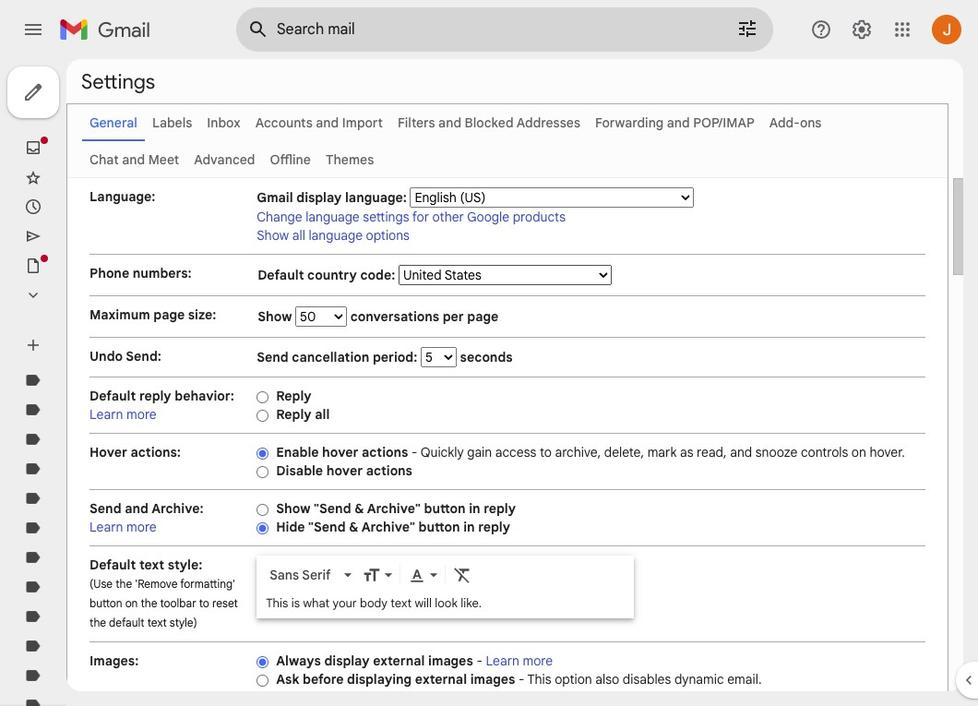 Task type: vqa. For each thing, say whether or not it's contained in the screenshot.
Hide "Send & Archive" button in reply reply
yes



Task type: locate. For each thing, give the bounding box(es) containing it.
1 horizontal spatial send
[[257, 349, 289, 366]]

chat and meet link
[[90, 151, 179, 168]]

images down look
[[429, 653, 474, 669]]

"send right hide on the left bottom of page
[[308, 519, 346, 536]]

0 vertical spatial in
[[469, 500, 481, 517]]

general link
[[90, 115, 137, 131]]

more inside default reply behavior: learn more
[[127, 406, 157, 423]]

& for hide
[[349, 519, 359, 536]]

default for default reply behavior: learn more
[[90, 388, 136, 404]]

show for show "send & archive" button in reply
[[276, 500, 311, 517]]

and right read,
[[731, 444, 753, 461]]

phone
[[90, 265, 129, 282]]

more up hover actions:
[[127, 406, 157, 423]]

language down gmail display language:
[[309, 227, 363, 244]]

hover
[[322, 444, 359, 461], [327, 463, 363, 479]]

1 vertical spatial &
[[349, 519, 359, 536]]

products
[[513, 209, 566, 225]]

language:
[[90, 188, 155, 205]]

2 vertical spatial reply
[[479, 519, 511, 536]]

search mail image
[[242, 13, 275, 46]]

in down gain
[[469, 500, 481, 517]]

0 vertical spatial send
[[257, 349, 289, 366]]

reply
[[276, 388, 312, 404], [276, 406, 312, 423]]

show
[[257, 227, 289, 244], [258, 308, 296, 325], [276, 500, 311, 517]]

0 vertical spatial hover
[[322, 444, 359, 461]]

1 vertical spatial hover
[[327, 463, 363, 479]]

hover up disable hover actions
[[322, 444, 359, 461]]

send and archive: learn more
[[90, 500, 204, 536]]

language up the show all language options
[[306, 209, 360, 225]]

1 vertical spatial text
[[391, 596, 412, 611]]

more for and
[[127, 519, 157, 536]]

display for always
[[324, 653, 370, 669]]

2 vertical spatial default
[[90, 557, 136, 573]]

button inside default text style: (use the 'remove formatting' button on the toolbar to reset the default text style)
[[90, 597, 122, 610]]

1 horizontal spatial to
[[540, 444, 552, 461]]

reply down access
[[484, 500, 516, 517]]

0 horizontal spatial send
[[90, 500, 122, 517]]

and right filters
[[439, 115, 462, 131]]

default up (use
[[90, 557, 136, 573]]

0 horizontal spatial page
[[154, 307, 185, 323]]

0 vertical spatial actions
[[362, 444, 408, 461]]

text up ''remove' in the left bottom of the page
[[139, 557, 164, 573]]

in for hide "send & archive" button in reply
[[464, 519, 475, 536]]

add-ons
[[770, 115, 822, 131]]

1 vertical spatial all
[[315, 406, 330, 423]]

style)
[[170, 616, 197, 630]]

0 vertical spatial reply
[[276, 388, 312, 404]]

2 horizontal spatial -
[[519, 671, 525, 688]]

and left the import
[[316, 115, 339, 131]]

more down the archive:
[[127, 519, 157, 536]]

1 horizontal spatial the
[[116, 577, 132, 591]]

0 vertical spatial -
[[412, 444, 418, 461]]

gmail image
[[59, 11, 160, 48]]

reply right reply all "radio"
[[276, 406, 312, 423]]

and left 'pop/imap'
[[667, 115, 690, 131]]

display up show all language options link
[[297, 189, 342, 206]]

in up "remove formatting ‪(⌘\)‬" image at the left of page
[[464, 519, 475, 536]]

display for gmail
[[297, 189, 342, 206]]

0 vertical spatial more
[[127, 406, 157, 423]]

email.
[[728, 671, 762, 688]]

and for archive:
[[125, 500, 149, 517]]

button for show "send & archive" button in reply
[[424, 500, 466, 517]]

more
[[127, 406, 157, 423], [127, 519, 157, 536], [523, 653, 553, 669]]

always display external images - learn more
[[276, 653, 553, 669]]

ons
[[800, 115, 822, 131]]

reply all
[[276, 406, 330, 423]]

mark
[[648, 444, 677, 461]]

button down show "send & archive" button in reply
[[419, 519, 460, 536]]

filters
[[398, 115, 435, 131]]

other
[[433, 209, 464, 225]]

1 vertical spatial in
[[464, 519, 475, 536]]

2 vertical spatial learn
[[486, 653, 520, 669]]

actions up show "send & archive" button in reply
[[366, 463, 413, 479]]

default inside default text style: (use the 'remove formatting' button on the toolbar to reset the default text style)
[[90, 557, 136, 573]]

hover right the disable
[[327, 463, 363, 479]]

general
[[90, 115, 137, 131]]

1 vertical spatial send
[[90, 500, 122, 517]]

reset
[[212, 597, 238, 610]]

body
[[360, 596, 388, 611]]

1 vertical spatial default
[[90, 388, 136, 404]]

&
[[355, 500, 364, 517], [349, 519, 359, 536]]

learn
[[90, 406, 123, 423], [90, 519, 123, 536], [486, 653, 520, 669]]

this is what your body text will look like.
[[266, 596, 482, 611]]

navigation
[[0, 59, 222, 706]]

enable hover actions - quickly gain access to archive, delete, mark as read, and snooze controls on hover.
[[276, 444, 906, 461]]

"send down disable hover actions
[[314, 500, 351, 517]]

labels
[[152, 115, 192, 131]]

page right the per
[[468, 308, 499, 325]]

hover
[[90, 444, 127, 461]]

1 vertical spatial -
[[477, 653, 483, 669]]

default inside default reply behavior: learn more
[[90, 388, 136, 404]]

show for show
[[258, 308, 296, 325]]

inbox link
[[207, 115, 241, 131]]

on left hover.
[[852, 444, 867, 461]]

Ask before displaying external images radio
[[257, 674, 269, 688]]

this
[[266, 596, 289, 611], [528, 671, 552, 688]]

& down show "send & archive" button in reply
[[349, 519, 359, 536]]

send inside send and archive: learn more
[[90, 500, 122, 517]]

"send
[[314, 500, 351, 517], [308, 519, 346, 536]]

show down the default country code:
[[258, 308, 296, 325]]

to
[[540, 444, 552, 461], [199, 597, 210, 610]]

hover for disable
[[327, 463, 363, 479]]

language
[[306, 209, 360, 225], [309, 227, 363, 244]]

learn more link for default
[[90, 406, 157, 423]]

1 vertical spatial more
[[127, 519, 157, 536]]

before
[[303, 671, 344, 688]]

all for show
[[292, 227, 306, 244]]

1 vertical spatial reply
[[484, 500, 516, 517]]

numbers:
[[133, 265, 192, 282]]

1 vertical spatial actions
[[366, 463, 413, 479]]

1 horizontal spatial page
[[468, 308, 499, 325]]

default left "country"
[[258, 267, 304, 283]]

import
[[342, 115, 383, 131]]

enable
[[276, 444, 319, 461]]

to down formatting'
[[199, 597, 210, 610]]

None search field
[[236, 7, 774, 52]]

learn for default reply behavior: learn more
[[90, 406, 123, 423]]

code:
[[361, 267, 396, 283]]

archive" down show "send & archive" button in reply
[[362, 519, 416, 536]]

the down ''remove' in the left bottom of the page
[[141, 597, 157, 610]]

and right chat
[[122, 151, 145, 168]]

more up ask before displaying external images - this option also disables dynamic email.
[[523, 653, 553, 669]]

on up default
[[125, 597, 138, 610]]

send down hover
[[90, 500, 122, 517]]

external
[[373, 653, 425, 669], [415, 671, 467, 688]]

0 vertical spatial "send
[[314, 500, 351, 517]]

change language settings for other google products
[[257, 209, 566, 225]]

0 vertical spatial button
[[424, 500, 466, 517]]

and
[[316, 115, 339, 131], [439, 115, 462, 131], [667, 115, 690, 131], [122, 151, 145, 168], [731, 444, 753, 461], [125, 500, 149, 517]]

images:
[[90, 653, 139, 669]]

1 vertical spatial show
[[258, 308, 296, 325]]

and for meet
[[122, 151, 145, 168]]

and left the archive:
[[125, 500, 149, 517]]

Always display external images radio
[[257, 655, 269, 669]]

reply down send:
[[139, 388, 171, 404]]

1 vertical spatial on
[[125, 597, 138, 610]]

more inside send and archive: learn more
[[127, 519, 157, 536]]

this left option
[[528, 671, 552, 688]]

advanced search options image
[[729, 10, 766, 47]]

conversations per page
[[347, 308, 499, 325]]

1 horizontal spatial all
[[315, 406, 330, 423]]

disable
[[276, 463, 323, 479]]

images down like.
[[471, 671, 516, 688]]

sans serif option
[[266, 566, 341, 585]]

button down (use
[[90, 597, 122, 610]]

0 vertical spatial on
[[852, 444, 867, 461]]

text left style)
[[148, 616, 167, 630]]

0 vertical spatial &
[[355, 500, 364, 517]]

0 horizontal spatial all
[[292, 227, 306, 244]]

0 vertical spatial default
[[258, 267, 304, 283]]

labels link
[[152, 115, 192, 131]]

this left is
[[266, 596, 289, 611]]

send:
[[126, 348, 162, 365]]

filters and blocked addresses
[[398, 115, 581, 131]]

quickly
[[421, 444, 464, 461]]

accounts and import link
[[255, 115, 383, 131]]

on inside default text style: (use the 'remove formatting' button on the toolbar to reset the default text style)
[[125, 597, 138, 610]]

learn up (use
[[90, 519, 123, 536]]

1 vertical spatial the
[[141, 597, 157, 610]]

2 horizontal spatial the
[[141, 597, 157, 610]]

"send for hide
[[308, 519, 346, 536]]

send for send cancellation period:
[[257, 349, 289, 366]]

- left option
[[519, 671, 525, 688]]

actions for enable
[[362, 444, 408, 461]]

default for default text style: (use the 'remove formatting' button on the toolbar to reset the default text style)
[[90, 557, 136, 573]]

send up reply radio
[[257, 349, 289, 366]]

default for default country code:
[[258, 267, 304, 283]]

1 vertical spatial "send
[[308, 519, 346, 536]]

0 vertical spatial to
[[540, 444, 552, 461]]

2 vertical spatial button
[[90, 597, 122, 610]]

settings
[[81, 69, 155, 94]]

Disable hover actions radio
[[257, 465, 269, 479]]

0 horizontal spatial this
[[266, 596, 289, 611]]

archive" up hide "send & archive" button in reply
[[367, 500, 421, 517]]

0 vertical spatial all
[[292, 227, 306, 244]]

reply inside default reply behavior: learn more
[[139, 388, 171, 404]]

always
[[276, 653, 321, 669]]

1 vertical spatial reply
[[276, 406, 312, 423]]

and for pop/imap
[[667, 115, 690, 131]]

advanced link
[[194, 151, 255, 168]]

options
[[366, 227, 410, 244]]

1 reply from the top
[[276, 388, 312, 404]]

reply up formatting options toolbar
[[479, 519, 511, 536]]

external up displaying on the bottom of the page
[[373, 653, 425, 669]]

all up enable
[[315, 406, 330, 423]]

archive"
[[367, 500, 421, 517], [362, 519, 416, 536]]

learn inside send and archive: learn more
[[90, 519, 123, 536]]

0 vertical spatial display
[[297, 189, 342, 206]]

1 vertical spatial to
[[199, 597, 210, 610]]

toolbar
[[160, 597, 196, 610]]

- up ask before displaying external images - this option also disables dynamic email.
[[477, 653, 483, 669]]

- left quickly
[[412, 444, 418, 461]]

page left size:
[[154, 307, 185, 323]]

& for show
[[355, 500, 364, 517]]

1 vertical spatial images
[[471, 671, 516, 688]]

images
[[429, 653, 474, 669], [471, 671, 516, 688]]

0 vertical spatial learn more link
[[90, 406, 157, 423]]

show down change at left top
[[257, 227, 289, 244]]

0 vertical spatial reply
[[139, 388, 171, 404]]

& up hide "send & archive" button in reply
[[355, 500, 364, 517]]

Hide "Send & Archive" button in reply radio
[[257, 522, 269, 535]]

actions for disable
[[366, 463, 413, 479]]

2 vertical spatial show
[[276, 500, 311, 517]]

learn more link for send
[[90, 519, 157, 536]]

1 vertical spatial language
[[309, 227, 363, 244]]

1 horizontal spatial this
[[528, 671, 552, 688]]

1 vertical spatial external
[[415, 671, 467, 688]]

1 vertical spatial display
[[324, 653, 370, 669]]

2 vertical spatial -
[[519, 671, 525, 688]]

0 vertical spatial the
[[116, 577, 132, 591]]

themes link
[[326, 151, 374, 168]]

to inside default text style: (use the 'remove formatting' button on the toolbar to reset the default text style)
[[199, 597, 210, 610]]

gain
[[467, 444, 492, 461]]

default reply behavior: learn more
[[90, 388, 234, 423]]

archive" for show
[[367, 500, 421, 517]]

0 horizontal spatial the
[[90, 616, 106, 630]]

show up hide on the left bottom of page
[[276, 500, 311, 517]]

2 vertical spatial the
[[90, 616, 106, 630]]

0 vertical spatial text
[[139, 557, 164, 573]]

default down undo
[[90, 388, 136, 404]]

0 vertical spatial archive"
[[367, 500, 421, 517]]

1 vertical spatial learn more link
[[90, 519, 157, 536]]

advanced
[[194, 151, 255, 168]]

1 vertical spatial button
[[419, 519, 460, 536]]

0 horizontal spatial on
[[125, 597, 138, 610]]

0 horizontal spatial to
[[199, 597, 210, 610]]

to right access
[[540, 444, 552, 461]]

gmail
[[257, 189, 293, 206]]

external down always display external images - learn more
[[415, 671, 467, 688]]

0 horizontal spatial -
[[412, 444, 418, 461]]

button up hide "send & archive" button in reply
[[424, 500, 466, 517]]

button for hide "send & archive" button in reply
[[419, 519, 460, 536]]

disables
[[623, 671, 672, 688]]

displaying
[[347, 671, 412, 688]]

learn inside default reply behavior: learn more
[[90, 406, 123, 423]]

learn up ask before displaying external images - this option also disables dynamic email.
[[486, 653, 520, 669]]

0 vertical spatial images
[[429, 653, 474, 669]]

display up before
[[324, 653, 370, 669]]

1 vertical spatial learn
[[90, 519, 123, 536]]

and inside send and archive: learn more
[[125, 500, 149, 517]]

in
[[469, 500, 481, 517], [464, 519, 475, 536]]

change
[[257, 209, 302, 225]]

the left default
[[90, 616, 106, 630]]

text left 'will'
[[391, 596, 412, 611]]

display
[[297, 189, 342, 206], [324, 653, 370, 669]]

1 vertical spatial archive"
[[362, 519, 416, 536]]

is
[[292, 596, 300, 611]]

learn more link up ask before displaying external images - this option also disables dynamic email.
[[486, 653, 553, 669]]

all down change at left top
[[292, 227, 306, 244]]

the right (use
[[116, 577, 132, 591]]

learn more link up hover actions:
[[90, 406, 157, 423]]

0 vertical spatial show
[[257, 227, 289, 244]]

2 reply from the top
[[276, 406, 312, 423]]

reply up "reply all"
[[276, 388, 312, 404]]

access
[[496, 444, 537, 461]]

ask
[[276, 671, 300, 688]]

learn more link down the archive:
[[90, 519, 157, 536]]

snooze
[[756, 444, 798, 461]]

style:
[[168, 557, 202, 573]]

actions up disable hover actions
[[362, 444, 408, 461]]

offline link
[[270, 151, 311, 168]]

accounts
[[255, 115, 313, 131]]

learn up hover
[[90, 406, 123, 423]]

reply for reply
[[276, 388, 312, 404]]

actions:
[[131, 444, 181, 461]]

0 vertical spatial learn
[[90, 406, 123, 423]]

google
[[467, 209, 510, 225]]



Task type: describe. For each thing, give the bounding box(es) containing it.
and for blocked
[[439, 115, 462, 131]]

read,
[[697, 444, 727, 461]]

show for show all language options
[[257, 227, 289, 244]]

sans serif
[[270, 567, 331, 584]]

"send for show
[[314, 500, 351, 517]]

for
[[413, 209, 429, 225]]

0 vertical spatial this
[[266, 596, 289, 611]]

send cancellation period:
[[257, 349, 421, 366]]

also
[[596, 671, 620, 688]]

Search mail text field
[[277, 20, 685, 39]]

show all language options
[[257, 227, 410, 244]]

all for reply
[[315, 406, 330, 423]]

default
[[109, 616, 145, 630]]

0 vertical spatial external
[[373, 653, 425, 669]]

reply for show "send & archive" button in reply
[[484, 500, 516, 517]]

show all language options link
[[257, 227, 410, 244]]

add-
[[770, 115, 800, 131]]

inbox
[[207, 115, 241, 131]]

main menu image
[[22, 18, 44, 41]]

pop/imap
[[694, 115, 755, 131]]

1 horizontal spatial -
[[477, 653, 483, 669]]

archive:
[[152, 500, 204, 517]]

Reply all radio
[[257, 409, 269, 423]]

meet
[[148, 151, 179, 168]]

maximum page size:
[[90, 307, 217, 323]]

2 vertical spatial text
[[148, 616, 167, 630]]

accounts and import
[[255, 115, 383, 131]]

undo
[[90, 348, 123, 365]]

learn for send and archive: learn more
[[90, 519, 123, 536]]

ask before displaying external images - this option also disables dynamic email.
[[276, 671, 762, 688]]

settings
[[363, 209, 410, 225]]

filters and blocked addresses link
[[398, 115, 581, 131]]

dynamic
[[675, 671, 725, 688]]

chat
[[90, 151, 119, 168]]

and for import
[[316, 115, 339, 131]]

hover actions:
[[90, 444, 181, 461]]

will
[[415, 596, 432, 611]]

remove formatting ‪(⌘\)‬ image
[[454, 566, 472, 585]]

formatting options toolbar
[[262, 558, 629, 592]]

blocked
[[465, 115, 514, 131]]

behavior:
[[175, 388, 234, 404]]

Show "Send & Archive" button in reply radio
[[257, 503, 269, 517]]

in for show "send & archive" button in reply
[[469, 500, 481, 517]]

formatting'
[[180, 577, 235, 591]]

hover for enable
[[322, 444, 359, 461]]

delete,
[[605, 444, 645, 461]]

undo send:
[[90, 348, 162, 365]]

period:
[[373, 349, 418, 366]]

'remove
[[135, 577, 178, 591]]

0 vertical spatial language
[[306, 209, 360, 225]]

your
[[333, 596, 357, 611]]

show "send & archive" button in reply
[[276, 500, 516, 517]]

option
[[555, 671, 593, 688]]

hide
[[276, 519, 305, 536]]

settings image
[[851, 18, 874, 41]]

hover.
[[870, 444, 906, 461]]

cancellation
[[292, 349, 370, 366]]

size:
[[188, 307, 217, 323]]

hide "send & archive" button in reply
[[276, 519, 511, 536]]

per
[[443, 308, 464, 325]]

support image
[[811, 18, 833, 41]]

Reply radio
[[257, 390, 269, 404]]

1 horizontal spatial on
[[852, 444, 867, 461]]

2 vertical spatial learn more link
[[486, 653, 553, 669]]

forwarding and pop/imap link
[[596, 115, 755, 131]]

archive" for hide
[[362, 519, 416, 536]]

as
[[681, 444, 694, 461]]

sans
[[270, 567, 299, 584]]

default country code:
[[258, 267, 399, 283]]

conversations
[[351, 308, 440, 325]]

addresses
[[517, 115, 581, 131]]

maximum
[[90, 307, 150, 323]]

reply for reply all
[[276, 406, 312, 423]]

offline
[[270, 151, 311, 168]]

add-ons link
[[770, 115, 822, 131]]

Enable hover actions radio
[[257, 447, 269, 461]]

serif
[[302, 567, 331, 584]]

1 vertical spatial this
[[528, 671, 552, 688]]

(use
[[90, 577, 113, 591]]

more for reply
[[127, 406, 157, 423]]

look
[[435, 596, 458, 611]]

country
[[308, 267, 357, 283]]

like.
[[461, 596, 482, 611]]

default text style: (use the 'remove formatting' button on the toolbar to reset the default text style)
[[90, 557, 238, 630]]

what
[[303, 596, 330, 611]]

2 vertical spatial more
[[523, 653, 553, 669]]

archive,
[[555, 444, 601, 461]]

send for send and archive: learn more
[[90, 500, 122, 517]]

phone numbers:
[[90, 265, 192, 282]]

reply for hide "send & archive" button in reply
[[479, 519, 511, 536]]

change language settings for other google products link
[[257, 209, 566, 225]]

themes
[[326, 151, 374, 168]]



